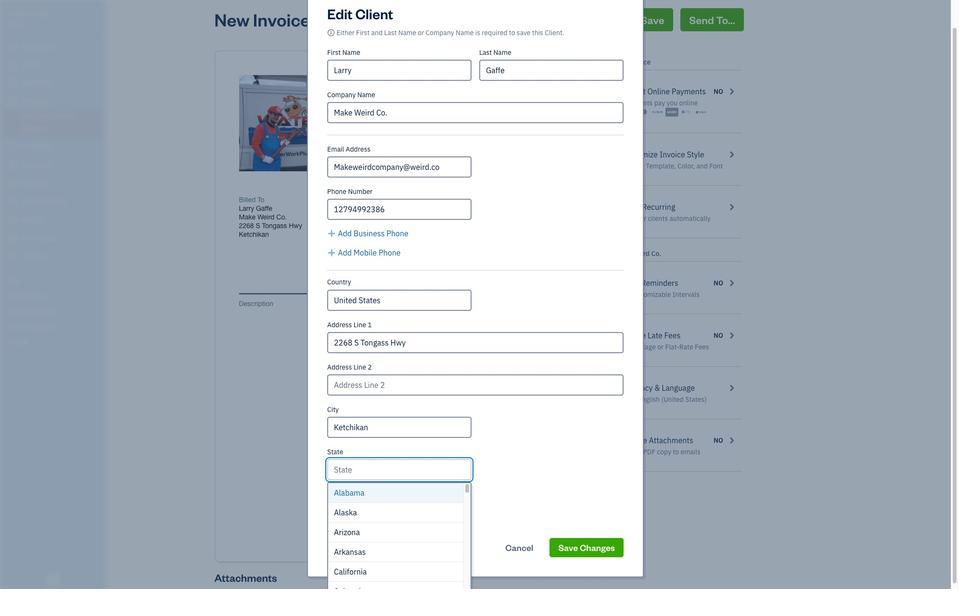 Task type: vqa. For each thing, say whether or not it's contained in the screenshot.
CO.
yes



Task type: describe. For each thing, give the bounding box(es) containing it.
Last Name text field
[[479, 60, 624, 81]]

larry
[[239, 205, 254, 212]]

phone for add mobile phone
[[379, 248, 401, 258]]

City text field
[[327, 417, 472, 438]]

customizable
[[630, 290, 671, 299]]

no for accept online payments
[[714, 87, 724, 96]]

number for phone number
[[348, 187, 373, 196]]

chart image
[[6, 233, 18, 243]]

bill
[[622, 214, 632, 223]]

change template, color, and font
[[622, 162, 723, 170]]

inc for turtle inc owner
[[37, 9, 51, 18]]

address for address line 2
[[327, 363, 352, 372]]

items and services image
[[7, 307, 103, 315]]

address for address line 1
[[327, 321, 352, 329]]

Country text field
[[328, 291, 471, 310]]

gaffe
[[256, 205, 272, 212]]

percentage
[[622, 343, 656, 351]]

zip
[[327, 490, 338, 499]]

first name
[[327, 48, 360, 57]]

0 horizontal spatial attachments
[[214, 571, 277, 584]]

pdf
[[643, 448, 656, 456]]

chevronright image for no
[[727, 86, 736, 97]]

Company Name text field
[[327, 102, 624, 123]]

california
[[334, 567, 367, 577]]

company name
[[327, 91, 375, 99]]

let
[[622, 99, 631, 107]]

invoice image
[[6, 97, 18, 106]]

Issue date in MM/DD/YYYY format text field
[[333, 205, 391, 212]]

email
[[327, 145, 344, 154]]

bank connections image
[[7, 323, 103, 330]]

currencyandlanguage image
[[607, 382, 616, 394]]

you
[[667, 99, 678, 107]]

address line 1
[[327, 321, 372, 329]]

number for invoice number
[[429, 196, 453, 204]]

address line 2
[[327, 363, 372, 372]]

invoice attachments
[[622, 436, 694, 445]]

no for charge late fees
[[714, 331, 724, 340]]

0 vertical spatial attachments
[[649, 436, 694, 445]]

send to... button
[[681, 8, 744, 31]]

1 vertical spatial first
[[327, 48, 341, 57]]

billed
[[239, 196, 256, 204]]

currency
[[622, 383, 653, 393]]

tongass
[[262, 222, 287, 230]]

0 vertical spatial due
[[333, 225, 345, 233]]

change
[[622, 162, 645, 170]]

english
[[638, 395, 660, 404]]

chevronright image for invoice attachments
[[727, 435, 736, 446]]

send to...
[[689, 13, 735, 26]]

either
[[337, 28, 355, 37]]

add business phone
[[338, 229, 409, 238]]

name for company name
[[357, 91, 375, 99]]

states)
[[686, 395, 707, 404]]

online
[[648, 87, 670, 96]]

tax
[[487, 374, 497, 381]]

team members image
[[7, 292, 103, 299]]

city
[[327, 405, 339, 414]]

cancel button
[[497, 538, 542, 557]]

california option
[[328, 562, 464, 582]]

currency & language
[[622, 383, 695, 393]]

charge late fees
[[622, 331, 681, 340]]

save for save
[[641, 13, 665, 26]]

style
[[687, 150, 705, 159]]

save
[[517, 28, 531, 37]]

inc for turtle inc 12794992386
[[554, 76, 565, 83]]

is
[[475, 28, 480, 37]]

at
[[622, 290, 629, 299]]

1 horizontal spatial fees
[[695, 343, 709, 351]]

reminders
[[641, 278, 679, 288]]

2 0.00 from the top
[[552, 392, 565, 400]]

Email Address text field
[[327, 156, 472, 178]]

settings for this invoice
[[602, 44, 651, 66]]

let clients pay you online
[[622, 99, 698, 107]]

this
[[532, 28, 543, 37]]

usd, english (united states)
[[622, 395, 707, 404]]

owner
[[8, 19, 25, 26]]

0 horizontal spatial company
[[327, 91, 356, 99]]

plus image
[[327, 247, 336, 259]]

0 horizontal spatial to
[[509, 28, 515, 37]]

save for save changes
[[559, 542, 578, 553]]

total
[[483, 392, 497, 400]]

invoice number
[[406, 196, 453, 204]]

name for first name
[[342, 48, 360, 57]]

alabama
[[334, 488, 365, 498]]

name up first name text field
[[398, 28, 416, 37]]

mobile
[[354, 248, 377, 258]]

(united
[[662, 395, 684, 404]]

1 vertical spatial to
[[673, 448, 679, 456]]

pay
[[655, 99, 665, 107]]

due date
[[333, 225, 361, 233]]

0 vertical spatial company
[[426, 28, 454, 37]]

0 vertical spatial first
[[356, 28, 370, 37]]

language
[[662, 383, 695, 393]]

attach pdf copy to emails
[[622, 448, 701, 456]]

0 vertical spatial phone
[[327, 187, 347, 196]]

settings image
[[7, 338, 103, 346]]

attach
[[622, 448, 642, 456]]

First Name text field
[[327, 60, 472, 81]]

line for 1
[[354, 321, 366, 329]]

add business phone button
[[327, 228, 409, 239]]

chevronright image for charge late fees
[[727, 330, 736, 341]]

dashboard image
[[6, 42, 18, 52]]

last name
[[479, 48, 512, 57]]

recurring
[[642, 202, 676, 212]]

client
[[355, 4, 393, 23]]

no for invoice attachments
[[714, 436, 724, 445]]

arkansas
[[334, 547, 366, 557]]

add mobile phone button
[[327, 247, 401, 259]]

save button
[[632, 8, 673, 31]]

american express image
[[666, 107, 679, 117]]

copy
[[657, 448, 672, 456]]

save changes
[[559, 542, 615, 553]]

client image
[[6, 60, 18, 70]]

add mobile phone
[[338, 248, 401, 258]]

date of issue
[[333, 196, 373, 204]]

mastercard image
[[637, 107, 650, 117]]

your
[[633, 214, 647, 223]]

zip code
[[327, 490, 355, 499]]

cancel
[[506, 542, 534, 553]]

charge
[[622, 331, 646, 340]]

0 vertical spatial date
[[333, 196, 347, 204]]

1 horizontal spatial weird
[[631, 249, 650, 258]]

apps image
[[7, 276, 103, 284]]

primary image
[[327, 28, 335, 37]]

0 vertical spatial clients
[[633, 99, 653, 107]]

2
[[368, 363, 372, 372]]

2 chevronright image from the top
[[727, 201, 736, 213]]

state
[[327, 448, 343, 456]]

12794992386
[[524, 84, 565, 92]]

changes
[[580, 542, 615, 553]]

at customizable intervals
[[622, 290, 700, 299]]

make inside billed to larry gaffe make weird co. 2268 s tongass hwy ketchikan
[[239, 213, 256, 221]]

phone number
[[327, 187, 373, 196]]

1 horizontal spatial or
[[658, 343, 664, 351]]

arizona option
[[328, 523, 464, 543]]

1 chevronright image from the top
[[727, 149, 736, 160]]

report image
[[6, 252, 18, 261]]

0 vertical spatial or
[[418, 28, 424, 37]]



Task type: locate. For each thing, give the bounding box(es) containing it.
main element
[[0, 0, 130, 589]]

clients
[[633, 99, 653, 107], [648, 214, 668, 223]]

clients down the "recurring"
[[648, 214, 668, 223]]

1 horizontal spatial rate
[[680, 343, 694, 351]]

0 horizontal spatial inc
[[37, 9, 51, 18]]

0 horizontal spatial number
[[348, 187, 373, 196]]

weird
[[257, 213, 275, 221], [631, 249, 650, 258]]

template,
[[646, 162, 676, 170]]

name down either
[[342, 48, 360, 57]]

fees
[[665, 331, 681, 340], [695, 343, 709, 351]]

1 vertical spatial attachments
[[214, 571, 277, 584]]

Address Line 2 text field
[[327, 375, 624, 396]]

customize
[[622, 150, 658, 159]]

address left 2
[[327, 363, 352, 372]]

chevronright image for currency & language
[[727, 382, 736, 394]]

1 vertical spatial company
[[327, 91, 356, 99]]

0 vertical spatial to
[[509, 28, 515, 37]]

alaska
[[334, 508, 357, 518]]

s
[[256, 222, 260, 230]]

save inside save changes button
[[559, 542, 578, 553]]

estimate image
[[6, 78, 18, 88]]

0 vertical spatial 0.00
[[552, 374, 565, 381]]

1 vertical spatial save
[[559, 542, 578, 553]]

payment image
[[6, 142, 18, 152]]

weird down gaffe at the top left
[[257, 213, 275, 221]]

name for last name
[[494, 48, 512, 57]]

to left the save
[[509, 28, 515, 37]]

State text field
[[328, 460, 471, 479]]

send left to...
[[689, 13, 714, 26]]

late
[[648, 331, 663, 340]]

1 horizontal spatial turtle
[[527, 76, 552, 83]]

fees up flat-
[[665, 331, 681, 340]]

line left 2
[[354, 363, 366, 372]]

line left 1
[[354, 321, 366, 329]]

1 horizontal spatial and
[[697, 162, 708, 170]]

ZIP Code text field
[[327, 502, 472, 523]]

1 vertical spatial fees
[[695, 343, 709, 351]]

first down primary icon
[[327, 48, 341, 57]]

2 no from the top
[[714, 279, 724, 287]]

turtle up owner
[[8, 9, 35, 18]]

address left 1
[[327, 321, 352, 329]]

visa image
[[622, 107, 635, 117]]

make
[[622, 202, 640, 212], [239, 213, 256, 221], [613, 249, 630, 258]]

0 vertical spatial co.
[[276, 213, 287, 221]]

1 vertical spatial address
[[327, 321, 352, 329]]

1 vertical spatial make
[[239, 213, 256, 221]]

ketchikan
[[239, 231, 269, 238]]

&
[[655, 383, 660, 393]]

or
[[418, 28, 424, 37], [658, 343, 664, 351]]

co.
[[276, 213, 287, 221], [652, 249, 662, 258]]

due right amount
[[465, 428, 478, 436]]

1 vertical spatial phone
[[387, 229, 409, 238]]

to right copy
[[673, 448, 679, 456]]

send for send to...
[[689, 13, 714, 26]]

1 chevronright image from the top
[[727, 86, 736, 97]]

Notes text field
[[239, 476, 565, 485]]

Address Line 1 text field
[[327, 332, 624, 353]]

send inside button
[[689, 13, 714, 26]]

phone for add business phone
[[387, 229, 409, 238]]

company left is
[[426, 28, 454, 37]]

of
[[349, 196, 355, 204]]

add right plus icon on the top
[[338, 248, 352, 258]]

first right either
[[356, 28, 370, 37]]

plus image
[[327, 228, 336, 239]]

for inside settings for this invoice
[[602, 58, 612, 66]]

phone down phone number text box
[[387, 229, 409, 238]]

apple pay image
[[680, 107, 693, 117]]

1 horizontal spatial send
[[689, 13, 714, 26]]

send for send reminders
[[622, 278, 639, 288]]

and down client on the left top of page
[[371, 28, 383, 37]]

1 horizontal spatial co.
[[652, 249, 662, 258]]

accept
[[622, 87, 646, 96]]

0 vertical spatial and
[[371, 28, 383, 37]]

edit client
[[327, 4, 393, 23]]

rate up address line 1 text box
[[455, 300, 469, 308]]

usd,
[[622, 395, 637, 404]]

accept online payments
[[622, 87, 706, 96]]

percentage or flat-rate fees
[[622, 343, 709, 351]]

1 vertical spatial add
[[338, 248, 352, 258]]

1 for from the top
[[602, 58, 612, 66]]

2 vertical spatial phone
[[379, 248, 401, 258]]

1 horizontal spatial company
[[426, 28, 454, 37]]

turtle
[[8, 9, 35, 18], [527, 76, 552, 83]]

0 horizontal spatial last
[[384, 28, 397, 37]]

Phone Number text field
[[327, 199, 472, 220]]

rate
[[455, 300, 469, 308], [680, 343, 694, 351]]

1 horizontal spatial inc
[[554, 76, 565, 83]]

2 vertical spatial address
[[327, 363, 352, 372]]

turtle inside turtle inc owner
[[8, 9, 35, 18]]

timer image
[[6, 197, 18, 207]]

0 vertical spatial send
[[689, 13, 714, 26]]

no
[[714, 87, 724, 96], [714, 279, 724, 287], [714, 331, 724, 340], [714, 436, 724, 445]]

client.
[[545, 28, 564, 37]]

bank image
[[695, 107, 708, 117]]

line for 2
[[354, 363, 366, 372]]

inc
[[37, 9, 51, 18], [554, 76, 565, 83]]

make recurring
[[622, 202, 676, 212]]

1 0.00 from the top
[[552, 374, 565, 381]]

turtle for turtle inc owner
[[8, 9, 35, 18]]

1 vertical spatial clients
[[648, 214, 668, 223]]

arizona
[[334, 528, 360, 537]]

last down client on the left top of page
[[384, 28, 397, 37]]

add for add mobile phone
[[338, 248, 352, 258]]

business
[[354, 229, 385, 238]]

color,
[[678, 162, 695, 170]]

0 vertical spatial turtle
[[8, 9, 35, 18]]

to
[[258, 196, 265, 204]]

address
[[346, 145, 371, 154], [327, 321, 352, 329], [327, 363, 352, 372]]

name left is
[[456, 28, 474, 37]]

2 for from the top
[[602, 249, 612, 258]]

save left changes
[[559, 542, 578, 553]]

weird up send reminders
[[631, 249, 650, 258]]

0 vertical spatial for
[[602, 58, 612, 66]]

0 horizontal spatial fees
[[665, 331, 681, 340]]

turtle inc 12794992386
[[524, 76, 565, 92]]

expense image
[[6, 160, 18, 170]]

description
[[239, 300, 273, 308]]

1 horizontal spatial save
[[641, 13, 665, 26]]

add for add business phone
[[338, 229, 352, 238]]

name down first name text field
[[357, 91, 375, 99]]

clients down accept
[[633, 99, 653, 107]]

co. up reminders
[[652, 249, 662, 258]]

amount
[[440, 428, 464, 436]]

hwy
[[289, 222, 302, 230]]

address right email
[[346, 145, 371, 154]]

0 horizontal spatial and
[[371, 28, 383, 37]]

last
[[384, 28, 397, 37], [479, 48, 492, 57]]

1 horizontal spatial number
[[429, 196, 453, 204]]

list box
[[328, 483, 471, 589]]

or up first name text field
[[418, 28, 424, 37]]

1 vertical spatial last
[[479, 48, 492, 57]]

date down issue date in mm/dd/yyyy format text field
[[347, 225, 361, 233]]

1
[[368, 321, 372, 329]]

freshbooks image
[[45, 574, 61, 585]]

1 vertical spatial rate
[[680, 343, 694, 351]]

turtle inside turtle inc 12794992386
[[527, 76, 552, 83]]

1 horizontal spatial to
[[673, 448, 679, 456]]

1 vertical spatial line
[[354, 363, 366, 372]]

add right plus image
[[338, 229, 352, 238]]

invoice inside settings for this invoice
[[628, 58, 651, 66]]

latefees image
[[607, 330, 616, 341]]

1 horizontal spatial due
[[465, 428, 478, 436]]

1 vertical spatial inc
[[554, 76, 565, 83]]

settings
[[602, 44, 641, 57]]

0 vertical spatial line
[[354, 321, 366, 329]]

to
[[509, 28, 515, 37], [673, 448, 679, 456]]

for make weird co.
[[602, 249, 662, 258]]

save
[[641, 13, 665, 26], [559, 542, 578, 553]]

1 vertical spatial 0.00
[[552, 392, 565, 400]]

1 horizontal spatial first
[[356, 28, 370, 37]]

or left flat-
[[658, 343, 664, 351]]

discover image
[[651, 107, 664, 117]]

1 vertical spatial turtle
[[527, 76, 552, 83]]

online
[[680, 99, 698, 107]]

2 vertical spatial make
[[613, 249, 630, 258]]

attachments
[[649, 436, 694, 445], [214, 571, 277, 584]]

code
[[340, 490, 355, 499]]

email address
[[327, 145, 371, 154]]

make down bill
[[613, 249, 630, 258]]

0 vertical spatial inc
[[37, 9, 51, 18]]

4 chevronright image from the top
[[727, 330, 736, 341]]

2268
[[239, 222, 254, 230]]

0 vertical spatial weird
[[257, 213, 275, 221]]

1 vertical spatial due
[[465, 428, 478, 436]]

1 horizontal spatial attachments
[[649, 436, 694, 445]]

chevronright image
[[727, 149, 736, 160], [727, 201, 736, 213], [727, 277, 736, 289], [727, 330, 736, 341], [727, 435, 736, 446]]

rate down charge late fees at the right bottom of page
[[680, 343, 694, 351]]

1 no from the top
[[714, 87, 724, 96]]

weird inside billed to larry gaffe make weird co. 2268 s tongass hwy ketchikan
[[257, 213, 275, 221]]

and down style
[[697, 162, 708, 170]]

new
[[214, 8, 250, 31]]

company down first name
[[327, 91, 356, 99]]

bill your clients automatically
[[622, 214, 711, 223]]

either first and last name or company name is required to save this client.
[[337, 28, 564, 37]]

0 vertical spatial add
[[338, 229, 352, 238]]

due
[[333, 225, 345, 233], [465, 428, 478, 436]]

co. inside billed to larry gaffe make weird co. 2268 s tongass hwy ketchikan
[[276, 213, 287, 221]]

0 vertical spatial chevronright image
[[727, 86, 736, 97]]

turtle for turtle inc 12794992386
[[527, 76, 552, 83]]

0 horizontal spatial or
[[418, 28, 424, 37]]

0 horizontal spatial save
[[559, 542, 578, 553]]

emails
[[681, 448, 701, 456]]

no for send reminders
[[714, 279, 724, 287]]

0 vertical spatial last
[[384, 28, 397, 37]]

1 vertical spatial send
[[622, 278, 639, 288]]

list box containing alabama
[[328, 483, 471, 589]]

alabama option
[[328, 483, 464, 503]]

turtle inc owner
[[8, 9, 51, 26]]

0 horizontal spatial send
[[622, 278, 639, 288]]

0 vertical spatial fees
[[665, 331, 681, 340]]

0 horizontal spatial rate
[[455, 300, 469, 308]]

chevronright image
[[727, 86, 736, 97], [727, 382, 736, 394]]

1 vertical spatial chevronright image
[[727, 382, 736, 394]]

turtle up the 12794992386
[[527, 76, 552, 83]]

flat-
[[666, 343, 680, 351]]

option
[[328, 582, 464, 589]]

1 vertical spatial weird
[[631, 249, 650, 258]]

save up settings
[[641, 13, 665, 26]]

due up plus icon on the top
[[333, 225, 345, 233]]

inc inside turtle inc owner
[[37, 9, 51, 18]]

fees right flat-
[[695, 343, 709, 351]]

automatically
[[670, 214, 711, 223]]

amount due
[[440, 428, 478, 436]]

1 vertical spatial date
[[347, 225, 361, 233]]

make down larry
[[239, 213, 256, 221]]

date left of
[[333, 196, 347, 204]]

last down is
[[479, 48, 492, 57]]

1 vertical spatial for
[[602, 249, 612, 258]]

for
[[602, 58, 612, 66], [602, 249, 612, 258]]

co. up tongass
[[276, 213, 287, 221]]

send
[[689, 13, 714, 26], [622, 278, 639, 288]]

to...
[[716, 13, 735, 26]]

0 vertical spatial rate
[[455, 300, 469, 308]]

1 vertical spatial and
[[697, 162, 708, 170]]

alaska option
[[328, 503, 464, 523]]

2 chevronright image from the top
[[727, 382, 736, 394]]

chevronright image for send reminders
[[727, 277, 736, 289]]

4 no from the top
[[714, 436, 724, 445]]

save inside save button
[[641, 13, 665, 26]]

phone left of
[[327, 187, 347, 196]]

money image
[[6, 215, 18, 225]]

1 horizontal spatial last
[[479, 48, 492, 57]]

0 horizontal spatial first
[[327, 48, 341, 57]]

add
[[338, 229, 352, 238], [338, 248, 352, 258]]

arkansas option
[[328, 543, 464, 562]]

2 add from the top
[[338, 248, 352, 258]]

line
[[354, 321, 366, 329], [354, 363, 366, 372]]

phone right mobile
[[379, 248, 401, 258]]

send reminders
[[622, 278, 679, 288]]

3 no from the top
[[714, 331, 724, 340]]

company
[[426, 28, 454, 37], [327, 91, 356, 99]]

billed to larry gaffe make weird co. 2268 s tongass hwy ketchikan
[[239, 196, 302, 238]]

name
[[398, 28, 416, 37], [456, 28, 474, 37], [342, 48, 360, 57], [494, 48, 512, 57], [357, 91, 375, 99]]

0 horizontal spatial weird
[[257, 213, 275, 221]]

send up at
[[622, 278, 639, 288]]

font
[[710, 162, 723, 170]]

1 add from the top
[[338, 229, 352, 238]]

2 line from the top
[[354, 363, 366, 372]]

intervals
[[673, 290, 700, 299]]

0.00
[[552, 374, 565, 381], [552, 392, 565, 400]]

1 vertical spatial co.
[[652, 249, 662, 258]]

5 chevronright image from the top
[[727, 435, 736, 446]]

3 chevronright image from the top
[[727, 277, 736, 289]]

0 vertical spatial save
[[641, 13, 665, 26]]

inc inside turtle inc 12794992386
[[554, 76, 565, 83]]

project image
[[6, 179, 18, 188]]

1 line from the top
[[354, 321, 366, 329]]

0 vertical spatial address
[[346, 145, 371, 154]]

make up bill
[[622, 202, 640, 212]]

name down 'required'
[[494, 48, 512, 57]]

0 horizontal spatial turtle
[[8, 9, 35, 18]]

1 vertical spatial or
[[658, 343, 664, 351]]

0 vertical spatial make
[[622, 202, 640, 212]]

0 horizontal spatial co.
[[276, 213, 287, 221]]

0 horizontal spatial due
[[333, 225, 345, 233]]



